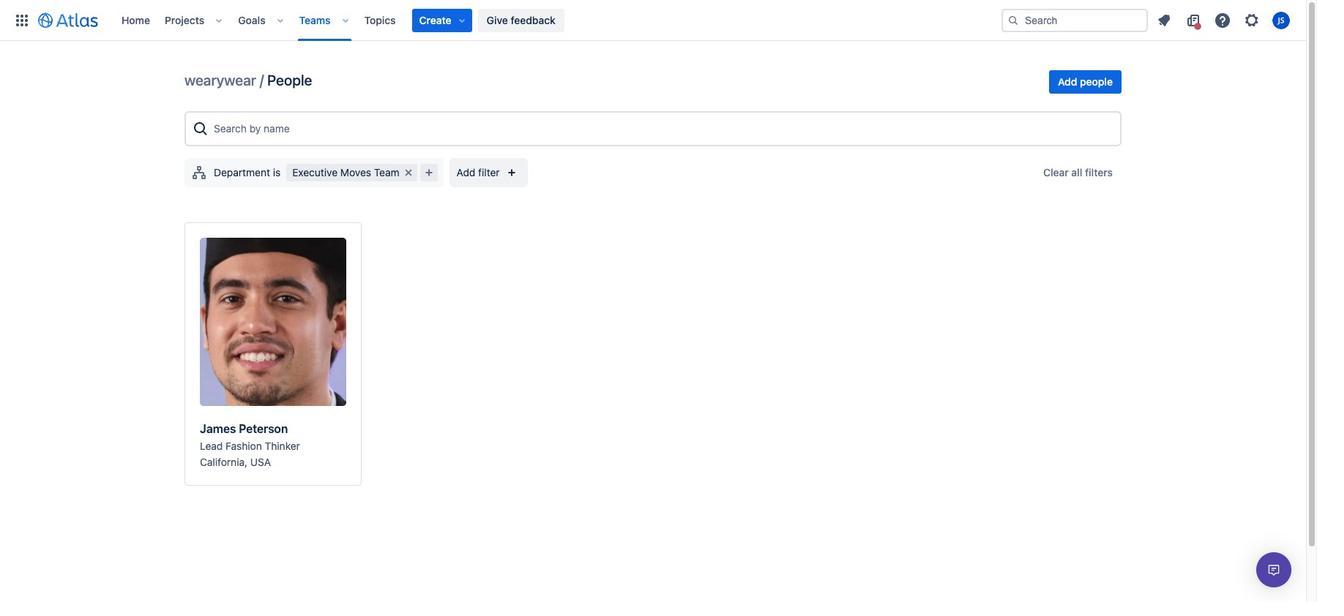 Task type: describe. For each thing, give the bounding box(es) containing it.
switch to... image
[[13, 11, 31, 29]]

give
[[487, 14, 508, 26]]

settings image
[[1244, 11, 1261, 29]]

department is
[[214, 166, 281, 179]]

account image
[[1273, 11, 1291, 29]]

team
[[374, 166, 400, 179]]

give feedback
[[487, 14, 556, 26]]

projects
[[165, 14, 205, 26]]

open intercom messenger image
[[1266, 562, 1283, 579]]

feedback
[[511, 14, 556, 26]]

topics
[[364, 14, 396, 26]]

remove image
[[400, 164, 417, 182]]

lead
[[200, 440, 223, 453]]

clear all filters
[[1044, 166, 1113, 179]]

all
[[1072, 166, 1083, 179]]

goals link
[[234, 8, 270, 32]]

executive
[[292, 166, 338, 179]]

give feedback button
[[478, 8, 565, 32]]

peterson
[[239, 423, 288, 436]]

people
[[267, 72, 312, 89]]

Search by name field
[[210, 116, 1115, 142]]

filters
[[1086, 166, 1113, 179]]

add people
[[1059, 75, 1113, 88]]

people
[[1081, 75, 1113, 88]]

department
[[214, 166, 270, 179]]

clear all filters button
[[1035, 164, 1122, 182]]

filter
[[478, 166, 500, 179]]

wearywear / people
[[185, 72, 312, 89]]

notifications image
[[1156, 11, 1174, 29]]

fashion
[[226, 440, 262, 453]]

Search field
[[1002, 8, 1149, 32]]

add for /
[[1059, 75, 1078, 88]]

california,
[[200, 456, 248, 469]]

teams
[[299, 14, 331, 26]]

topics link
[[360, 8, 400, 32]]



Task type: locate. For each thing, give the bounding box(es) containing it.
teams link
[[295, 8, 335, 32]]

help image
[[1215, 11, 1232, 29]]

clear
[[1044, 166, 1069, 179]]

usa
[[250, 456, 271, 469]]

0 vertical spatial add
[[1059, 75, 1078, 88]]

add for department
[[457, 166, 476, 179]]

top element
[[9, 0, 1002, 41]]

executive moves team
[[292, 166, 400, 179]]

search by name image
[[192, 120, 210, 138]]

add people button
[[1050, 70, 1122, 94]]

create
[[419, 14, 452, 26]]

search image
[[1008, 14, 1020, 26]]

home link
[[117, 8, 155, 32]]

goals
[[238, 14, 266, 26]]

create button
[[412, 8, 472, 32]]

1 vertical spatial add
[[457, 166, 476, 179]]

add left filter
[[457, 166, 476, 179]]

banner
[[0, 0, 1307, 41]]

/
[[260, 72, 264, 89]]

is
[[273, 166, 281, 179]]

0 horizontal spatial add
[[457, 166, 476, 179]]

james peterson lead fashion thinker california, usa
[[200, 423, 300, 469]]

home
[[122, 14, 150, 26]]

add
[[1059, 75, 1078, 88], [457, 166, 476, 179]]

add another entity image
[[420, 164, 438, 182]]

1 horizontal spatial add
[[1059, 75, 1078, 88]]

add filter button
[[449, 158, 528, 188]]

add left people
[[1059, 75, 1078, 88]]

wearywear
[[185, 72, 256, 89]]

thinker
[[265, 440, 300, 453]]

banner containing home
[[0, 0, 1307, 41]]

add filter
[[457, 166, 500, 179]]

moves
[[341, 166, 371, 179]]

projects link
[[160, 8, 209, 32]]

james
[[200, 423, 236, 436]]



Task type: vqa. For each thing, say whether or not it's contained in the screenshot.
THE CLOSE BANNER image
no



